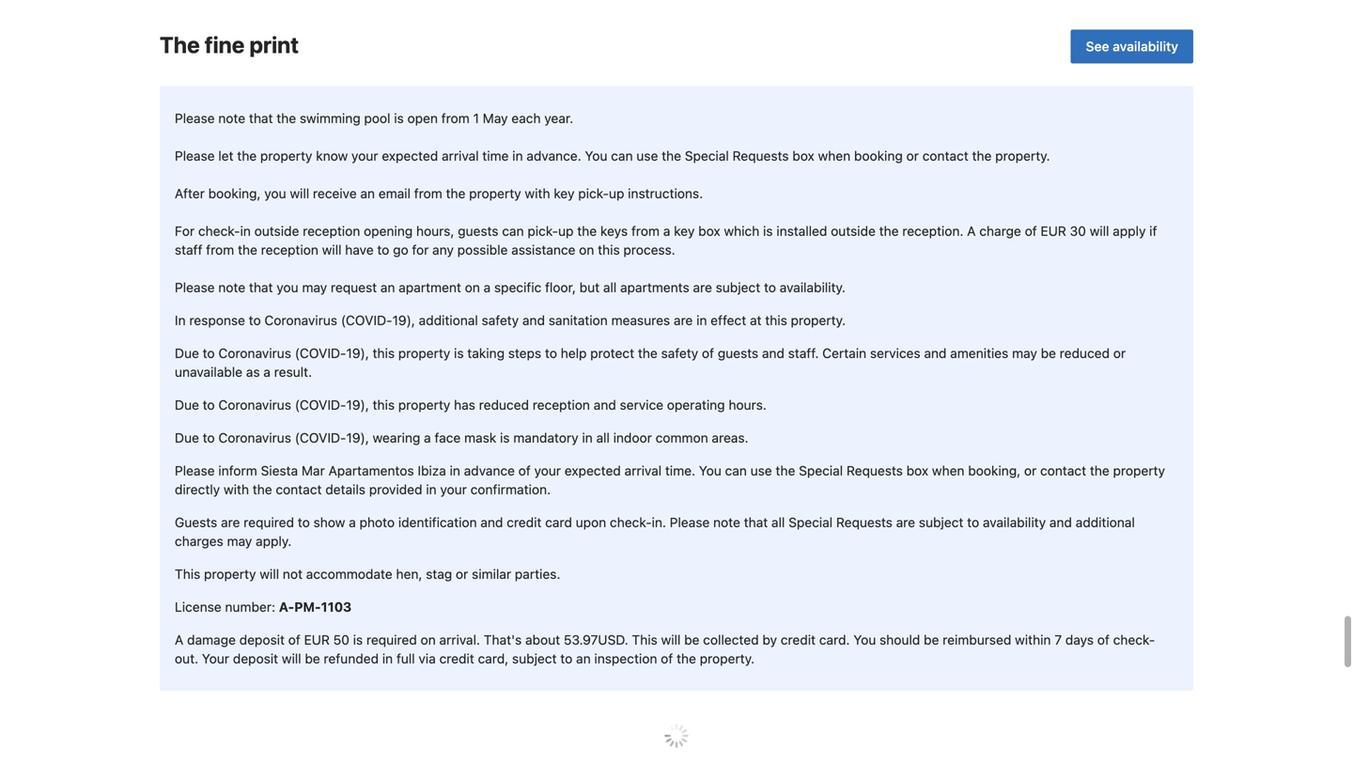 Task type: describe. For each thing, give the bounding box(es) containing it.
property inside please inform siesta mar apartamentos ibiza in advance of your expected arrival time. you can use the special requests box when booking, or contact the property directly with the contact details provided in your confirmation.
[[1113, 463, 1165, 478]]

reimbursed
[[943, 632, 1012, 647]]

is inside for check-in outside reception opening hours, guests can pick-up the keys from a key box which is installed outside the reception. a charge of eur 30 will apply if staff from the reception will have to go for any possible assistance on this process.
[[763, 223, 773, 239]]

guests are required to show a photo identification and credit card upon check-in. please note that all special requests are subject to availability and additional charges may apply.
[[175, 514, 1135, 549]]

full
[[397, 651, 415, 666]]

53.97usd.
[[564, 632, 629, 647]]

after
[[175, 185, 205, 201]]

can inside please inform siesta mar apartamentos ibiza in advance of your expected arrival time. you can use the special requests box when booking, or contact the property directly with the contact details provided in your confirmation.
[[725, 463, 747, 478]]

each
[[512, 110, 541, 126]]

apply
[[1113, 223, 1146, 239]]

due to coronavirus (covid-19), this property is taking steps to help protect the safety of guests and staff. certain services and amenities may be reduced or unavailable as a result.
[[175, 345, 1126, 379]]

1 vertical spatial you
[[277, 279, 299, 295]]

face
[[435, 430, 461, 445]]

please note that the swimming pool is open from 1 may each year.
[[175, 110, 574, 126]]

card,
[[478, 651, 509, 666]]

0 vertical spatial this
[[175, 566, 200, 582]]

from right staff
[[206, 242, 234, 257]]

guests inside for check-in outside reception opening hours, guests can pick-up the keys from a key box which is installed outside the reception. a charge of eur 30 will apply if staff from the reception will have to go for any possible assistance on this process.
[[458, 223, 499, 239]]

requests inside please inform siesta mar apartamentos ibiza in advance of your expected arrival time. you can use the special requests box when booking, or contact the property directly with the contact details provided in your confirmation.
[[847, 463, 903, 478]]

receive
[[313, 185, 357, 201]]

1 horizontal spatial an
[[381, 279, 395, 295]]

result.
[[274, 364, 312, 379]]

inform
[[218, 463, 257, 478]]

additional inside guests are required to show a photo identification and credit card upon check-in. please note that all special requests are subject to availability and additional charges may apply.
[[1076, 514, 1135, 530]]

on inside for check-in outside reception opening hours, guests can pick-up the keys from a key box which is installed outside the reception. a charge of eur 30 will apply if staff from the reception will have to go for any possible assistance on this process.
[[579, 242, 594, 257]]

open
[[408, 110, 438, 126]]

please for please let the property know your expected arrival time in advance. you can use the special requests box when booking or contact the property.
[[175, 148, 215, 163]]

your
[[202, 651, 229, 666]]

may
[[483, 110, 508, 126]]

in right "time"
[[512, 148, 523, 163]]

reception.
[[903, 223, 964, 239]]

if
[[1150, 223, 1157, 239]]

coronavirus up result.
[[265, 312, 337, 328]]

0 vertical spatial booking,
[[208, 185, 261, 201]]

in.
[[652, 514, 666, 530]]

1 vertical spatial deposit
[[233, 651, 278, 666]]

this right 'at'
[[765, 312, 787, 328]]

advance
[[464, 463, 515, 478]]

(covid- for face
[[295, 430, 346, 445]]

check- inside for check-in outside reception opening hours, guests can pick-up the keys from a key box which is installed outside the reception. a charge of eur 30 will apply if staff from the reception will have to go for any possible assistance on this process.
[[198, 223, 240, 239]]

note inside guests are required to show a photo identification and credit card upon check-in. please note that all special requests are subject to availability and additional charges may apply.
[[713, 514, 741, 530]]

photo
[[360, 514, 395, 530]]

0 vertical spatial requests
[[733, 148, 789, 163]]

due for due to coronavirus (covid-19), this property has reduced reception and service operating hours.
[[175, 397, 199, 412]]

(covid- for has
[[295, 397, 346, 412]]

on for that's
[[421, 632, 436, 647]]

note for you
[[218, 279, 245, 295]]

you inside a damage deposit of eur 50 is required on arrival. that's about 53.97usd. this will be collected by credit card. you should be reimbursed within 7 days of check- out. your deposit will be refunded in full via credit card, subject to an inspection of the property.
[[854, 632, 876, 647]]

a inside due to coronavirus (covid-19), this property is taking steps to help protect the safety of guests and staff. certain services and amenities may be reduced or unavailable as a result.
[[264, 364, 271, 379]]

1 vertical spatial contact
[[1040, 463, 1087, 478]]

any
[[432, 242, 454, 257]]

mask
[[464, 430, 497, 445]]

availability inside see availability button
[[1113, 38, 1179, 54]]

be left refunded
[[305, 651, 320, 666]]

license
[[175, 599, 222, 614]]

floor,
[[545, 279, 576, 295]]

know
[[316, 148, 348, 163]]

special inside guests are required to show a photo identification and credit card upon check-in. please note that all special requests are subject to availability and additional charges may apply.
[[789, 514, 833, 530]]

box inside for check-in outside reception opening hours, guests can pick-up the keys from a key box which is installed outside the reception. a charge of eur 30 will apply if staff from the reception will have to go for any possible assistance on this process.
[[699, 223, 721, 239]]

0 vertical spatial contact
[[923, 148, 969, 163]]

services
[[870, 345, 921, 361]]

0 vertical spatial use
[[637, 148, 658, 163]]

due to coronavirus (covid-19), this property has reduced reception and service operating hours.
[[175, 397, 767, 412]]

assistance
[[511, 242, 576, 257]]

or inside please inform siesta mar apartamentos ibiza in advance of your expected arrival time. you can use the special requests box when booking, or contact the property directly with the contact details provided in your confirmation.
[[1024, 463, 1037, 478]]

a left face
[[424, 430, 431, 445]]

of inside due to coronavirus (covid-19), this property is taking steps to help protect the safety of guests and staff. certain services and amenities may be reduced or unavailable as a result.
[[702, 345, 714, 361]]

that inside guests are required to show a photo identification and credit card upon check-in. please note that all special requests are subject to availability and additional charges may apply.
[[744, 514, 768, 530]]

1 vertical spatial all
[[596, 430, 610, 445]]

help
[[561, 345, 587, 361]]

the fine print
[[160, 31, 299, 58]]

to inside for check-in outside reception opening hours, guests can pick-up the keys from a key box which is installed outside the reception. a charge of eur 30 will apply if staff from the reception will have to go for any possible assistance on this process.
[[377, 242, 389, 257]]

measures
[[611, 312, 670, 328]]

that's
[[484, 632, 522, 647]]

please note that you may request an apartment on a specific floor, but all apartments are subject to availability.
[[175, 279, 846, 295]]

pm-
[[294, 599, 321, 614]]

keys
[[601, 223, 628, 239]]

year.
[[544, 110, 574, 126]]

details
[[325, 481, 366, 497]]

0 vertical spatial property.
[[996, 148, 1050, 163]]

0 horizontal spatial arrival
[[442, 148, 479, 163]]

guests
[[175, 514, 217, 530]]

eur inside a damage deposit of eur 50 is required on arrival. that's about 53.97usd. this will be collected by credit card. you should be reimbursed within 7 days of check- out. your deposit will be refunded in full via credit card, subject to an inspection of the property.
[[304, 632, 330, 647]]

2 horizontal spatial credit
[[781, 632, 816, 647]]

0 vertical spatial pick-
[[578, 185, 609, 201]]

1 horizontal spatial subject
[[716, 279, 761, 295]]

pick- inside for check-in outside reception opening hours, guests can pick-up the keys from a key box which is installed outside the reception. a charge of eur 30 will apply if staff from the reception will have to go for any possible assistance on this process.
[[528, 223, 558, 239]]

required inside a damage deposit of eur 50 is required on arrival. that's about 53.97usd. this will be collected by credit card. you should be reimbursed within 7 days of check- out. your deposit will be refunded in full via credit card, subject to an inspection of the property.
[[366, 632, 417, 647]]

will right 30
[[1090, 223, 1110, 239]]

swimming
[[300, 110, 361, 126]]

damage
[[187, 632, 236, 647]]

the
[[160, 31, 200, 58]]

in response to coronavirus (covid-19), additional safety and sanitation measures are in effect at this property.
[[175, 312, 846, 328]]

be right should
[[924, 632, 939, 647]]

apartment
[[399, 279, 461, 295]]

expected inside please inform siesta mar apartamentos ibiza in advance of your expected arrival time. you can use the special requests box when booking, or contact the property directly with the contact details provided in your confirmation.
[[565, 463, 621, 478]]

0 vertical spatial deposit
[[239, 632, 285, 647]]

will left not
[[260, 566, 279, 582]]

the inside a damage deposit of eur 50 is required on arrival. that's about 53.97usd. this will be collected by credit card. you should be reimbursed within 7 days of check- out. your deposit will be refunded in full via credit card, subject to an inspection of the property.
[[677, 651, 696, 666]]

0 horizontal spatial safety
[[482, 312, 519, 328]]

hours,
[[416, 223, 454, 239]]

from left the 1
[[441, 110, 470, 126]]

is inside due to coronavirus (covid-19), this property is taking steps to help protect the safety of guests and staff. certain services and amenities may be reduced or unavailable as a result.
[[454, 345, 464, 361]]

effect
[[711, 312, 746, 328]]

be left collected on the right of the page
[[684, 632, 700, 647]]

in inside for check-in outside reception opening hours, guests can pick-up the keys from a key box which is installed outside the reception. a charge of eur 30 will apply if staff from the reception will have to go for any possible assistance on this process.
[[240, 223, 251, 239]]

amenities
[[950, 345, 1009, 361]]

via
[[419, 651, 436, 666]]

1 horizontal spatial with
[[525, 185, 550, 201]]

0 vertical spatial additional
[[419, 312, 478, 328]]

of right inspection
[[661, 651, 673, 666]]

this up the wearing
[[373, 397, 395, 412]]

2 outside from the left
[[831, 223, 876, 239]]

this inside for check-in outside reception opening hours, guests can pick-up the keys from a key box which is installed outside the reception. a charge of eur 30 will apply if staff from the reception will have to go for any possible assistance on this process.
[[598, 242, 620, 257]]

is right mask
[[500, 430, 510, 445]]

stag
[[426, 566, 452, 582]]

to inside a damage deposit of eur 50 is required on arrival. that's about 53.97usd. this will be collected by credit card. you should be reimbursed within 7 days of check- out. your deposit will be refunded in full via credit card, subject to an inspection of the property.
[[560, 651, 573, 666]]

can inside for check-in outside reception opening hours, guests can pick-up the keys from a key box which is installed outside the reception. a charge of eur 30 will apply if staff from the reception will have to go for any possible assistance on this process.
[[502, 223, 524, 239]]

1
[[473, 110, 479, 126]]

inspection
[[594, 651, 657, 666]]

fine
[[205, 31, 245, 58]]

or inside due to coronavirus (covid-19), this property is taking steps to help protect the safety of guests and staff. certain services and amenities may be reduced or unavailable as a result.
[[1114, 345, 1126, 361]]

1 horizontal spatial can
[[611, 148, 633, 163]]

email
[[379, 185, 411, 201]]

2 vertical spatial your
[[440, 481, 467, 497]]

will left the receive
[[290, 185, 309, 201]]

please let the property know your expected arrival time in advance. you can use the special requests box when booking or contact the property.
[[175, 148, 1050, 163]]

be inside due to coronavirus (covid-19), this property is taking steps to help protect the safety of guests and staff. certain services and amenities may be reduced or unavailable as a result.
[[1041, 345, 1056, 361]]

due to coronavirus (covid-19), wearing a face mask is mandatory in all indoor common areas.
[[175, 430, 749, 445]]

in down ibiza
[[426, 481, 437, 497]]

may inside guests are required to show a photo identification and credit card upon check-in. please note that all special requests are subject to availability and additional charges may apply.
[[227, 533, 252, 549]]

2 vertical spatial reception
[[533, 397, 590, 412]]

1 horizontal spatial may
[[302, 279, 327, 295]]

you inside please inform siesta mar apartamentos ibiza in advance of your expected arrival time. you can use the special requests box when booking, or contact the property directly with the contact details provided in your confirmation.
[[699, 463, 722, 478]]

1 vertical spatial property.
[[791, 312, 846, 328]]

0 vertical spatial expected
[[382, 148, 438, 163]]

0 vertical spatial reception
[[303, 223, 360, 239]]

days
[[1066, 632, 1094, 647]]

this property will not accommodate hen, stag or similar parties.
[[175, 566, 561, 582]]

after booking, you will receive an email from the property with key pick-up instructions.
[[175, 185, 703, 201]]

unavailable
[[175, 364, 243, 379]]

availability.
[[780, 279, 846, 295]]

1 vertical spatial reception
[[261, 242, 318, 257]]

0 vertical spatial box
[[793, 148, 815, 163]]

a inside a damage deposit of eur 50 is required on arrival. that's about 53.97usd. this will be collected by credit card. you should be reimbursed within 7 days of check- out. your deposit will be refunded in full via credit card, subject to an inspection of the property.
[[175, 632, 184, 647]]

for check-in outside reception opening hours, guests can pick-up the keys from a key box which is installed outside the reception. a charge of eur 30 will apply if staff from the reception will have to go for any possible assistance on this process.
[[175, 223, 1157, 257]]

please for please note that you may request an apartment on a specific floor, but all apartments are subject to availability.
[[175, 279, 215, 295]]

of right days
[[1098, 632, 1110, 647]]

check- inside a damage deposit of eur 50 is required on arrival. that's about 53.97usd. this will be collected by credit card. you should be reimbursed within 7 days of check- out. your deposit will be refunded in full via credit card, subject to an inspection of the property.
[[1113, 632, 1155, 647]]

in inside a damage deposit of eur 50 is required on arrival. that's about 53.97usd. this will be collected by credit card. you should be reimbursed within 7 days of check- out. your deposit will be refunded in full via credit card, subject to an inspection of the property.
[[382, 651, 393, 666]]

hours.
[[729, 397, 767, 412]]

wearing
[[373, 430, 420, 445]]

arrival.
[[439, 632, 480, 647]]

time
[[482, 148, 509, 163]]

of down a-
[[288, 632, 301, 647]]

siesta
[[261, 463, 298, 478]]

not
[[283, 566, 303, 582]]

when inside please inform siesta mar apartamentos ibiza in advance of your expected arrival time. you can use the special requests box when booking, or contact the property directly with the contact details provided in your confirmation.
[[932, 463, 965, 478]]

in right 'mandatory'
[[582, 430, 593, 445]]

in left effect
[[697, 312, 707, 328]]

0 vertical spatial all
[[603, 279, 617, 295]]

0 horizontal spatial contact
[[276, 481, 322, 497]]

of inside please inform siesta mar apartamentos ibiza in advance of your expected arrival time. you can use the special requests box when booking, or contact the property directly with the contact details provided in your confirmation.
[[519, 463, 531, 478]]

have
[[345, 242, 374, 257]]

19), for is
[[346, 345, 369, 361]]

request
[[331, 279, 377, 295]]

pool
[[364, 110, 391, 126]]

0 vertical spatial up
[[609, 185, 624, 201]]

please inform siesta mar apartamentos ibiza in advance of your expected arrival time. you can use the special requests box when booking, or contact the property directly with the contact details provided in your confirmation.
[[175, 463, 1165, 497]]

by
[[763, 632, 777, 647]]

for
[[175, 223, 195, 239]]

0 vertical spatial special
[[685, 148, 729, 163]]



Task type: locate. For each thing, give the bounding box(es) containing it.
0 horizontal spatial availability
[[983, 514, 1046, 530]]

your down 'mandatory'
[[534, 463, 561, 478]]

(covid- down result.
[[295, 397, 346, 412]]

(covid- for is
[[295, 345, 346, 361]]

but
[[580, 279, 600, 295]]

is right which
[[763, 223, 773, 239]]

1 vertical spatial box
[[699, 223, 721, 239]]

for
[[412, 242, 429, 257]]

1 horizontal spatial property.
[[791, 312, 846, 328]]

19), for face
[[346, 430, 369, 445]]

0 horizontal spatial your
[[352, 148, 378, 163]]

eur inside for check-in outside reception opening hours, guests can pick-up the keys from a key box which is installed outside the reception. a charge of eur 30 will apply if staff from the reception will have to go for any possible assistance on this process.
[[1041, 223, 1067, 239]]

eur
[[1041, 223, 1067, 239], [304, 632, 330, 647]]

1 vertical spatial due
[[175, 397, 199, 412]]

coronavirus inside due to coronavirus (covid-19), this property is taking steps to help protect the safety of guests and staff. certain services and amenities may be reduced or unavailable as a result.
[[218, 345, 291, 361]]

(covid- up "mar" on the bottom left of the page
[[295, 430, 346, 445]]

credit down arrival.
[[439, 651, 474, 666]]

0 vertical spatial on
[[579, 242, 594, 257]]

an left email
[[360, 185, 375, 201]]

0 vertical spatial when
[[818, 148, 851, 163]]

your right know
[[352, 148, 378, 163]]

2 vertical spatial property.
[[700, 651, 755, 666]]

19), inside due to coronavirus (covid-19), this property is taking steps to help protect the safety of guests and staff. certain services and amenities may be reduced or unavailable as a result.
[[346, 345, 369, 361]]

in right for
[[240, 223, 251, 239]]

is inside a damage deposit of eur 50 is required on arrival. that's about 53.97usd. this will be collected by credit card. you should be reimbursed within 7 days of check- out. your deposit will be refunded in full via credit card, subject to an inspection of the property.
[[353, 632, 363, 647]]

0 horizontal spatial may
[[227, 533, 252, 549]]

0 horizontal spatial on
[[421, 632, 436, 647]]

may
[[302, 279, 327, 295], [1012, 345, 1038, 361], [227, 533, 252, 549]]

2 horizontal spatial may
[[1012, 345, 1038, 361]]

please
[[175, 110, 215, 126], [175, 148, 215, 163], [175, 279, 215, 295], [175, 463, 215, 478], [670, 514, 710, 530]]

subject inside a damage deposit of eur 50 is required on arrival. that's about 53.97usd. this will be collected by credit card. you should be reimbursed within 7 days of check- out. your deposit will be refunded in full via credit card, subject to an inspection of the property.
[[512, 651, 557, 666]]

reduced
[[1060, 345, 1110, 361], [479, 397, 529, 412]]

can down "areas."
[[725, 463, 747, 478]]

1 horizontal spatial on
[[465, 279, 480, 295]]

apartamentos
[[329, 463, 414, 478]]

you
[[264, 185, 286, 201], [277, 279, 299, 295]]

safety
[[482, 312, 519, 328], [661, 345, 699, 361]]

1 vertical spatial on
[[465, 279, 480, 295]]

1103
[[321, 599, 352, 614]]

please inside please inform siesta mar apartamentos ibiza in advance of your expected arrival time. you can use the special requests box when booking, or contact the property directly with the contact details provided in your confirmation.
[[175, 463, 215, 478]]

a inside guests are required to show a photo identification and credit card upon check-in. please note that all special requests are subject to availability and additional charges may apply.
[[349, 514, 356, 530]]

process.
[[624, 242, 676, 257]]

due up unavailable
[[175, 345, 199, 361]]

on for specific
[[465, 279, 480, 295]]

that for you
[[249, 279, 273, 295]]

this up license
[[175, 566, 200, 582]]

is right '50'
[[353, 632, 363, 647]]

0 vertical spatial eur
[[1041, 223, 1067, 239]]

opening
[[364, 223, 413, 239]]

key down the advance.
[[554, 185, 575, 201]]

mar
[[302, 463, 325, 478]]

note right 'in.'
[[713, 514, 741, 530]]

(covid-
[[341, 312, 392, 328], [295, 345, 346, 361], [295, 397, 346, 412], [295, 430, 346, 445]]

contact
[[923, 148, 969, 163], [1040, 463, 1087, 478], [276, 481, 322, 497]]

0 horizontal spatial credit
[[439, 651, 474, 666]]

this down keys
[[598, 242, 620, 257]]

all inside guests are required to show a photo identification and credit card upon check-in. please note that all special requests are subject to availability and additional charges may apply.
[[772, 514, 785, 530]]

may left request
[[302, 279, 327, 295]]

property. down collected on the right of the page
[[700, 651, 755, 666]]

as
[[246, 364, 260, 379]]

1 vertical spatial use
[[751, 463, 772, 478]]

2 horizontal spatial on
[[579, 242, 594, 257]]

due inside due to coronavirus (covid-19), this property is taking steps to help protect the safety of guests and staff. certain services and amenities may be reduced or unavailable as a result.
[[175, 345, 199, 361]]

due for due to coronavirus (covid-19), this property is taking steps to help protect the safety of guests and staff. certain services and amenities may be reduced or unavailable as a result.
[[175, 345, 199, 361]]

use inside please inform siesta mar apartamentos ibiza in advance of your expected arrival time. you can use the special requests box when booking, or contact the property directly with the contact details provided in your confirmation.
[[751, 463, 772, 478]]

requests
[[733, 148, 789, 163], [847, 463, 903, 478], [836, 514, 893, 530]]

with
[[525, 185, 550, 201], [224, 481, 249, 497]]

apartments
[[620, 279, 690, 295]]

the inside due to coronavirus (covid-19), this property is taking steps to help protect the safety of guests and staff. certain services and amenities may be reduced or unavailable as a result.
[[638, 345, 658, 361]]

on down 'possible'
[[465, 279, 480, 295]]

when
[[818, 148, 851, 163], [932, 463, 965, 478]]

credit left 'card'
[[507, 514, 542, 530]]

instructions.
[[628, 185, 703, 201]]

booking
[[854, 148, 903, 163]]

0 vertical spatial note
[[218, 110, 245, 126]]

1 vertical spatial that
[[249, 279, 273, 295]]

coronavirus for due to coronavirus (covid-19), this property is taking steps to help protect the safety of guests and staff. certain services and amenities may be reduced or unavailable as a result.
[[218, 345, 291, 361]]

0 vertical spatial subject
[[716, 279, 761, 295]]

special inside please inform siesta mar apartamentos ibiza in advance of your expected arrival time. you can use the special requests box when booking, or contact the property directly with the contact details provided in your confirmation.
[[799, 463, 843, 478]]

expected down open
[[382, 148, 438, 163]]

this up inspection
[[632, 632, 658, 647]]

a inside for check-in outside reception opening hours, guests can pick-up the keys from a key box which is installed outside the reception. a charge of eur 30 will apply if staff from the reception will have to go for any possible assistance on this process.
[[663, 223, 670, 239]]

areas.
[[712, 430, 749, 445]]

1 vertical spatial additional
[[1076, 514, 1135, 530]]

up up "assistance"
[[558, 223, 574, 239]]

1 vertical spatial an
[[381, 279, 395, 295]]

1 horizontal spatial required
[[366, 632, 417, 647]]

advance.
[[527, 148, 581, 163]]

charge
[[980, 223, 1022, 239]]

operating
[[667, 397, 725, 412]]

1 vertical spatial guests
[[718, 345, 759, 361]]

can up instructions.
[[611, 148, 633, 163]]

2 horizontal spatial subject
[[919, 514, 964, 530]]

arrival inside please inform siesta mar apartamentos ibiza in advance of your expected arrival time. you can use the special requests box when booking, or contact the property directly with the contact details provided in your confirmation.
[[625, 463, 662, 478]]

a-
[[279, 599, 294, 614]]

provided
[[369, 481, 422, 497]]

an inside a damage deposit of eur 50 is required on arrival. that's about 53.97usd. this will be collected by credit card. you should be reimbursed within 7 days of check- out. your deposit will be refunded in full via credit card, subject to an inspection of the property.
[[576, 651, 591, 666]]

1 vertical spatial availability
[[983, 514, 1046, 530]]

0 horizontal spatial you
[[585, 148, 608, 163]]

up up keys
[[609, 185, 624, 201]]

2 vertical spatial can
[[725, 463, 747, 478]]

30
[[1070, 223, 1086, 239]]

1 vertical spatial required
[[366, 632, 417, 647]]

identification
[[398, 514, 477, 530]]

1 vertical spatial arrival
[[625, 463, 662, 478]]

indoor
[[613, 430, 652, 445]]

1 horizontal spatial your
[[440, 481, 467, 497]]

this inside a damage deposit of eur 50 is required on arrival. that's about 53.97usd. this will be collected by credit card. you should be reimbursed within 7 days of check- out. your deposit will be refunded in full via credit card, subject to an inspection of the property.
[[632, 632, 658, 647]]

coronavirus down as at the left
[[218, 397, 291, 412]]

0 vertical spatial availability
[[1113, 38, 1179, 54]]

in
[[512, 148, 523, 163], [240, 223, 251, 239], [697, 312, 707, 328], [582, 430, 593, 445], [450, 463, 460, 478], [426, 481, 437, 497], [382, 651, 393, 666]]

please for please inform siesta mar apartamentos ibiza in advance of your expected arrival time. you can use the special requests box when booking, or contact the property directly with the contact details provided in your confirmation.
[[175, 463, 215, 478]]

0 horizontal spatial subject
[[512, 651, 557, 666]]

at
[[750, 312, 762, 328]]

outside right installed
[[831, 223, 876, 239]]

can up "assistance"
[[502, 223, 524, 239]]

with down the advance.
[[525, 185, 550, 201]]

expected down indoor
[[565, 463, 621, 478]]

0 horizontal spatial pick-
[[528, 223, 558, 239]]

0 vertical spatial check-
[[198, 223, 240, 239]]

1 horizontal spatial check-
[[610, 514, 652, 530]]

due down unavailable
[[175, 397, 199, 412]]

guests up 'possible'
[[458, 223, 499, 239]]

check-
[[198, 223, 240, 239], [610, 514, 652, 530], [1113, 632, 1155, 647]]

2 vertical spatial due
[[175, 430, 199, 445]]

0 vertical spatial required
[[244, 514, 294, 530]]

card
[[545, 514, 572, 530]]

0 vertical spatial your
[[352, 148, 378, 163]]

0 horizontal spatial expected
[[382, 148, 438, 163]]

requests inside guests are required to show a photo identification and credit card upon check-in. please note that all special requests are subject to availability and additional charges may apply.
[[836, 514, 893, 530]]

steps
[[508, 345, 542, 361]]

1 vertical spatial safety
[[661, 345, 699, 361]]

note up "response"
[[218, 279, 245, 295]]

a damage deposit of eur 50 is required on arrival. that's about 53.97usd. this will be collected by credit card. you should be reimbursed within 7 days of check- out. your deposit will be refunded in full via credit card, subject to an inspection of the property.
[[175, 632, 1155, 666]]

a right as at the left
[[264, 364, 271, 379]]

1 horizontal spatial booking,
[[968, 463, 1021, 478]]

1 horizontal spatial box
[[793, 148, 815, 163]]

1 vertical spatial note
[[218, 279, 245, 295]]

from right email
[[414, 185, 442, 201]]

1 horizontal spatial use
[[751, 463, 772, 478]]

directly
[[175, 481, 220, 497]]

specific
[[494, 279, 542, 295]]

0 vertical spatial an
[[360, 185, 375, 201]]

will
[[290, 185, 309, 201], [1090, 223, 1110, 239], [322, 242, 342, 257], [260, 566, 279, 582], [661, 632, 681, 647], [282, 651, 301, 666]]

pick- up "assistance"
[[528, 223, 558, 239]]

time.
[[665, 463, 696, 478]]

a right show
[[349, 514, 356, 530]]

up inside for check-in outside reception opening hours, guests can pick-up the keys from a key box which is installed outside the reception. a charge of eur 30 will apply if staff from the reception will have to go for any possible assistance on this process.
[[558, 223, 574, 239]]

key inside for check-in outside reception opening hours, guests can pick-up the keys from a key box which is installed outside the reception. a charge of eur 30 will apply if staff from the reception will have to go for any possible assistance on this process.
[[674, 223, 695, 239]]

that for the
[[249, 110, 273, 126]]

deposit right your
[[233, 651, 278, 666]]

property. up charge
[[996, 148, 1050, 163]]

on
[[579, 242, 594, 257], [465, 279, 480, 295], [421, 632, 436, 647]]

please up "directly"
[[175, 463, 215, 478]]

2 vertical spatial note
[[713, 514, 741, 530]]

within
[[1015, 632, 1051, 647]]

hen,
[[396, 566, 422, 582]]

1 horizontal spatial eur
[[1041, 223, 1067, 239]]

your down ibiza
[[440, 481, 467, 497]]

2 horizontal spatial property.
[[996, 148, 1050, 163]]

1 vertical spatial eur
[[304, 632, 330, 647]]

will down a-
[[282, 651, 301, 666]]

see
[[1086, 38, 1110, 54]]

property inside due to coronavirus (covid-19), this property is taking steps to help protect the safety of guests and staff. certain services and amenities may be reduced or unavailable as a result.
[[398, 345, 450, 361]]

has
[[454, 397, 476, 412]]

protect
[[590, 345, 635, 361]]

0 horizontal spatial guests
[[458, 223, 499, 239]]

arrival down indoor
[[625, 463, 662, 478]]

eur left 30
[[1041, 223, 1067, 239]]

a left the 'specific'
[[484, 279, 491, 295]]

accommodate
[[306, 566, 393, 582]]

1 vertical spatial special
[[799, 463, 843, 478]]

1 horizontal spatial expected
[[565, 463, 621, 478]]

credit inside guests are required to show a photo identification and credit card upon check-in. please note that all special requests are subject to availability and additional charges may apply.
[[507, 514, 542, 530]]

mandatory
[[513, 430, 579, 445]]

safety inside due to coronavirus (covid-19), this property is taking steps to help protect the safety of guests and staff. certain services and amenities may be reduced or unavailable as a result.
[[661, 345, 699, 361]]

2 vertical spatial contact
[[276, 481, 322, 497]]

on inside a damage deposit of eur 50 is required on arrival. that's about 53.97usd. this will be collected by credit card. you should be reimbursed within 7 days of check- out. your deposit will be refunded in full via credit card, subject to an inspection of the property.
[[421, 632, 436, 647]]

property. inside a damage deposit of eur 50 is required on arrival. that's about 53.97usd. this will be collected by credit card. you should be reimbursed within 7 days of check- out. your deposit will be refunded in full via credit card, subject to an inspection of the property.
[[700, 651, 755, 666]]

0 vertical spatial safety
[[482, 312, 519, 328]]

1 vertical spatial requests
[[847, 463, 903, 478]]

reduced inside due to coronavirus (covid-19), this property is taking steps to help protect the safety of guests and staff. certain services and amenities may be reduced or unavailable as a result.
[[1060, 345, 1110, 361]]

1 vertical spatial can
[[502, 223, 524, 239]]

0 horizontal spatial key
[[554, 185, 575, 201]]

1 horizontal spatial guests
[[718, 345, 759, 361]]

1 vertical spatial booking,
[[968, 463, 1021, 478]]

upon
[[576, 514, 606, 530]]

0 horizontal spatial this
[[175, 566, 200, 582]]

please for please note that the swimming pool is open from 1 may each year.
[[175, 110, 215, 126]]

this down request
[[373, 345, 395, 361]]

this inside due to coronavirus (covid-19), this property is taking steps to help protect the safety of guests and staff. certain services and amenities may be reduced or unavailable as a result.
[[373, 345, 395, 361]]

2 horizontal spatial can
[[725, 463, 747, 478]]

availability inside guests are required to show a photo identification and credit card upon check-in. please note that all special requests are subject to availability and additional charges may apply.
[[983, 514, 1046, 530]]

will left have
[[322, 242, 342, 257]]

please up the in
[[175, 279, 215, 295]]

3 due from the top
[[175, 430, 199, 445]]

credit right by
[[781, 632, 816, 647]]

which
[[724, 223, 760, 239]]

a inside for check-in outside reception opening hours, guests can pick-up the keys from a key box which is installed outside the reception. a charge of eur 30 will apply if staff from the reception will have to go for any possible assistance on this process.
[[967, 223, 976, 239]]

your
[[352, 148, 378, 163], [534, 463, 561, 478], [440, 481, 467, 497]]

safety down please note that you may request an apartment on a specific floor, but all apartments are subject to availability.
[[482, 312, 519, 328]]

a up out. at left bottom
[[175, 632, 184, 647]]

2 vertical spatial all
[[772, 514, 785, 530]]

a left charge
[[967, 223, 976, 239]]

that down "areas."
[[744, 514, 768, 530]]

use up instructions.
[[637, 148, 658, 163]]

50
[[333, 632, 350, 647]]

you left request
[[277, 279, 299, 295]]

are
[[693, 279, 712, 295], [674, 312, 693, 328], [221, 514, 240, 530], [896, 514, 916, 530]]

booking, inside please inform siesta mar apartamentos ibiza in advance of your expected arrival time. you can use the special requests box when booking, or contact the property directly with the contact details provided in your confirmation.
[[968, 463, 1021, 478]]

coronavirus up as at the left
[[218, 345, 291, 361]]

and
[[523, 312, 545, 328], [762, 345, 785, 361], [924, 345, 947, 361], [594, 397, 616, 412], [481, 514, 503, 530], [1050, 514, 1072, 530]]

please down the
[[175, 110, 215, 126]]

0 vertical spatial you
[[264, 185, 286, 201]]

2 due from the top
[[175, 397, 199, 412]]

be
[[1041, 345, 1056, 361], [684, 632, 700, 647], [924, 632, 939, 647], [305, 651, 320, 666]]

(covid- inside due to coronavirus (covid-19), this property is taking steps to help protect the safety of guests and staff. certain services and amenities may be reduced or unavailable as a result.
[[295, 345, 346, 361]]

2 vertical spatial box
[[907, 463, 929, 478]]

from up process.
[[632, 223, 660, 239]]

pick-
[[578, 185, 609, 201], [528, 223, 558, 239]]

in
[[175, 312, 186, 328]]

1 vertical spatial credit
[[781, 632, 816, 647]]

credit
[[507, 514, 542, 530], [781, 632, 816, 647], [439, 651, 474, 666]]

installed
[[777, 223, 827, 239]]

is right pool
[[394, 110, 404, 126]]

1 vertical spatial when
[[932, 463, 965, 478]]

0 horizontal spatial an
[[360, 185, 375, 201]]

note up let
[[218, 110, 245, 126]]

subject inside guests are required to show a photo identification and credit card upon check-in. please note that all special requests are subject to availability and additional charges may apply.
[[919, 514, 964, 530]]

print
[[249, 31, 299, 58]]

outside
[[254, 223, 299, 239], [831, 223, 876, 239]]

1 outside from the left
[[254, 223, 299, 239]]

parties.
[[515, 566, 561, 582]]

of right charge
[[1025, 223, 1037, 239]]

is left taking
[[454, 345, 464, 361]]

1 horizontal spatial credit
[[507, 514, 542, 530]]

0 horizontal spatial a
[[175, 632, 184, 647]]

2 vertical spatial check-
[[1113, 632, 1155, 647]]

availability
[[1113, 38, 1179, 54], [983, 514, 1046, 530]]

guests inside due to coronavirus (covid-19), this property is taking steps to help protect the safety of guests and staff. certain services and amenities may be reduced or unavailable as a result.
[[718, 345, 759, 361]]

2 horizontal spatial contact
[[1040, 463, 1087, 478]]

coronavirus for due to coronavirus (covid-19), wearing a face mask is mandatory in all indoor common areas.
[[218, 430, 291, 445]]

that
[[249, 110, 273, 126], [249, 279, 273, 295], [744, 514, 768, 530]]

1 horizontal spatial outside
[[831, 223, 876, 239]]

1 horizontal spatial arrival
[[625, 463, 662, 478]]

see availability button
[[1071, 29, 1194, 63]]

response
[[189, 312, 245, 328]]

certain
[[823, 345, 867, 361]]

of up confirmation.
[[519, 463, 531, 478]]

common
[[656, 430, 708, 445]]

due up "directly"
[[175, 430, 199, 445]]

coronavirus for due to coronavirus (covid-19), this property has reduced reception and service operating hours.
[[218, 397, 291, 412]]

an down 53.97usd.
[[576, 651, 591, 666]]

let
[[218, 148, 234, 163]]

please left let
[[175, 148, 215, 163]]

property. down availability.
[[791, 312, 846, 328]]

guests
[[458, 223, 499, 239], [718, 345, 759, 361]]

0 horizontal spatial box
[[699, 223, 721, 239]]

reception up 'mandatory'
[[533, 397, 590, 412]]

check- inside guests are required to show a photo identification and credit card upon check-in. please note that all special requests are subject to availability and additional charges may apply.
[[610, 514, 652, 530]]

go
[[393, 242, 409, 257]]

be right the amenities
[[1041, 345, 1056, 361]]

check- right upon
[[610, 514, 652, 530]]

required inside guests are required to show a photo identification and credit card upon check-in. please note that all special requests are subject to availability and additional charges may apply.
[[244, 514, 294, 530]]

may inside due to coronavirus (covid-19), this property is taking steps to help protect the safety of guests and staff. certain services and amenities may be reduced or unavailable as a result.
[[1012, 345, 1038, 361]]

expected
[[382, 148, 438, 163], [565, 463, 621, 478]]

key up process.
[[674, 223, 695, 239]]

guests down effect
[[718, 345, 759, 361]]

property
[[260, 148, 312, 163], [469, 185, 521, 201], [398, 345, 450, 361], [398, 397, 450, 412], [1113, 463, 1165, 478], [204, 566, 256, 582]]

card.
[[819, 632, 850, 647]]

(covid- down request
[[341, 312, 392, 328]]

box inside please inform siesta mar apartamentos ibiza in advance of your expected arrival time. you can use the special requests box when booking, or contact the property directly with the contact details provided in your confirmation.
[[907, 463, 929, 478]]

additional
[[419, 312, 478, 328], [1076, 514, 1135, 530]]

19), for has
[[346, 397, 369, 412]]

required up full
[[366, 632, 417, 647]]

pick- down please let the property know your expected arrival time in advance. you can use the special requests box when booking or contact the property.
[[578, 185, 609, 201]]

you right card.
[[854, 632, 876, 647]]

due for due to coronavirus (covid-19), wearing a face mask is mandatory in all indoor common areas.
[[175, 430, 199, 445]]

on up via
[[421, 632, 436, 647]]

0 horizontal spatial additional
[[419, 312, 478, 328]]

0 horizontal spatial use
[[637, 148, 658, 163]]

0 vertical spatial key
[[554, 185, 575, 201]]

note for the
[[218, 110, 245, 126]]

in left full
[[382, 651, 393, 666]]

please inside guests are required to show a photo identification and credit card upon check-in. please note that all special requests are subject to availability and additional charges may apply.
[[670, 514, 710, 530]]

1 vertical spatial reduced
[[479, 397, 529, 412]]

2 vertical spatial credit
[[439, 651, 474, 666]]

box
[[793, 148, 815, 163], [699, 223, 721, 239], [907, 463, 929, 478]]

(covid- up result.
[[295, 345, 346, 361]]

use down hours.
[[751, 463, 772, 478]]

0 horizontal spatial outside
[[254, 223, 299, 239]]

eur left '50'
[[304, 632, 330, 647]]

1 horizontal spatial this
[[632, 632, 658, 647]]

note
[[218, 110, 245, 126], [218, 279, 245, 295], [713, 514, 741, 530]]

1 horizontal spatial pick-
[[578, 185, 609, 201]]

0 horizontal spatial booking,
[[208, 185, 261, 201]]

of inside for check-in outside reception opening hours, guests can pick-up the keys from a key box which is installed outside the reception. a charge of eur 30 will apply if staff from the reception will have to go for any possible assistance on this process.
[[1025, 223, 1037, 239]]

2 vertical spatial requests
[[836, 514, 893, 530]]

with down the inform
[[224, 481, 249, 497]]

reception left have
[[261, 242, 318, 257]]

1 vertical spatial your
[[534, 463, 561, 478]]

1 horizontal spatial reduced
[[1060, 345, 1110, 361]]

a up process.
[[663, 223, 670, 239]]

this
[[175, 566, 200, 582], [632, 632, 658, 647]]

with inside please inform siesta mar apartamentos ibiza in advance of your expected arrival time. you can use the special requests box when booking, or contact the property directly with the contact details provided in your confirmation.
[[224, 481, 249, 497]]

0 horizontal spatial up
[[558, 223, 574, 239]]

in right ibiza
[[450, 463, 460, 478]]

1 due from the top
[[175, 345, 199, 361]]

1 vertical spatial this
[[632, 632, 658, 647]]

will left collected on the right of the page
[[661, 632, 681, 647]]

0 horizontal spatial reduced
[[479, 397, 529, 412]]



Task type: vqa. For each thing, say whether or not it's contained in the screenshot.
number:
yes



